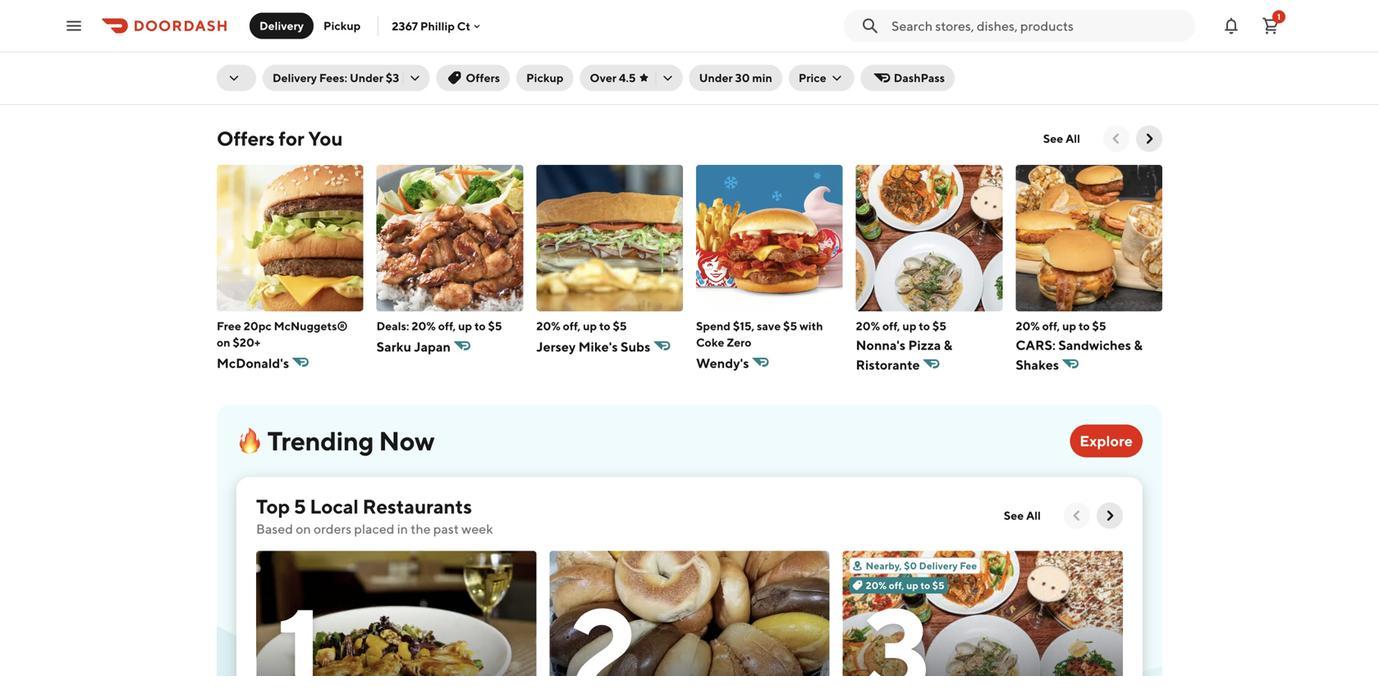 Task type: describe. For each thing, give the bounding box(es) containing it.
next button of carousel image for bottommost previous button of carousel image
[[1102, 508, 1118, 524]]

see all for the topmost previous button of carousel image
[[1044, 132, 1081, 145]]

$3
[[386, 71, 399, 85]]

& for nonna's pizza & ristorante
[[944, 338, 953, 353]]

to for cars:
[[1079, 320, 1090, 333]]

26
[[575, 63, 589, 76]]

off, for cars: sandwiches & shakes
[[1043, 320, 1060, 333]]

5
[[294, 495, 306, 519]]

min for time
[[911, 63, 931, 76]]

3 • from the left
[[568, 63, 573, 76]]

under inside button
[[699, 71, 733, 85]]

phillip
[[420, 19, 455, 33]]

dashpass button
[[861, 65, 955, 91]]

2 vertical spatial delivery
[[919, 561, 958, 572]]

cars:
[[1016, 338, 1056, 353]]

off, for jersey mike's subs
[[563, 320, 581, 333]]

(3,200+)
[[569, 81, 615, 94]]

min inside button
[[753, 71, 773, 85]]

up for nonna's pizza & ristorante
[[903, 320, 917, 333]]

& for cars: sandwiches & shakes
[[1134, 338, 1143, 353]]

2.4 mi • 27 min • $2.99 delivery fee
[[856, 63, 1033, 76]]

delivery for b&g bagels (e main st)
[[333, 63, 375, 76]]

over 4.5 button
[[580, 65, 683, 91]]

orders
[[314, 522, 352, 537]]

30
[[735, 71, 750, 85]]

1 button
[[1255, 9, 1288, 42]]

time
[[890, 42, 920, 58]]

delivery for poke time
[[973, 63, 1014, 76]]

nonna's
[[856, 338, 906, 353]]

jersey mike's subs
[[537, 339, 651, 355]]

(810+)
[[250, 81, 283, 94]]

2367
[[392, 19, 418, 33]]

mi for poke
[[875, 63, 887, 76]]

$15,
[[733, 320, 755, 333]]

fee for poke time
[[1016, 63, 1033, 76]]

mi for b&g
[[236, 63, 249, 76]]

japan
[[414, 339, 451, 355]]

20% for cars: sandwiches & shakes
[[1016, 320, 1040, 333]]

20% up japan
[[412, 320, 436, 333]]

open menu image
[[64, 16, 84, 36]]

see all for bottommost previous button of carousel image
[[1004, 509, 1041, 523]]

nearby, $0 delivery fee
[[866, 561, 977, 572]]

b&g
[[217, 42, 245, 58]]

all for bottommost previous button of carousel image
[[1027, 509, 1041, 523]]

sarku
[[377, 339, 411, 355]]

spend
[[696, 320, 731, 333]]

20% off, up to $5 for pizza
[[856, 320, 947, 333]]

deals:
[[377, 320, 409, 333]]

delivery for delivery fees: under $3
[[273, 71, 317, 85]]

free
[[217, 320, 241, 333]]

see all link for bottommost previous button of carousel image
[[994, 503, 1051, 529]]

week
[[462, 522, 493, 537]]

cars: sandwiches & shakes
[[1016, 338, 1143, 373]]

20pc
[[244, 320, 272, 333]]

st)
[[341, 42, 359, 58]]

pizza
[[909, 338, 941, 353]]

top
[[256, 495, 290, 519]]

click to add this store to your saved list image for bagel boys
[[817, 42, 837, 62]]

offers button
[[436, 65, 510, 91]]

wendy's
[[696, 356, 749, 371]]

mcdonald's
[[217, 356, 289, 371]]

trending
[[267, 426, 374, 457]]

1 vertical spatial pickup
[[527, 71, 564, 85]]

delivery fees: under $3
[[273, 71, 399, 85]]

Store search: begin typing to search for stores available on DoorDash text field
[[892, 17, 1186, 35]]

5 • from the left
[[890, 63, 895, 76]]

deals: 20% off, up to $5
[[377, 320, 502, 333]]

see for the see all "link" related to the topmost previous button of carousel image
[[1044, 132, 1064, 145]]

32
[[259, 63, 272, 76]]

zero
[[727, 336, 752, 350]]

save
[[757, 320, 781, 333]]

nonna's pizza & ristorante
[[856, 338, 953, 373]]

nearby,
[[866, 561, 902, 572]]

local
[[310, 495, 359, 519]]

offers for you link
[[217, 126, 343, 152]]

subs
[[621, 339, 651, 355]]

3.0 mi • 32 min • $1.99 delivery fee
[[217, 63, 394, 76]]

delivery for bagel boys
[[654, 63, 695, 76]]

$0.99
[[620, 63, 652, 76]]

(1,400+)
[[890, 81, 934, 94]]

jersey
[[537, 339, 576, 355]]

fee for b&g bagels (e main st)
[[377, 63, 394, 76]]

up for cars: sandwiches & shakes
[[1063, 320, 1077, 333]]

20% for jersey mike's subs
[[537, 320, 561, 333]]

1
[[1278, 12, 1281, 21]]

over
[[590, 71, 617, 85]]

sarku japan
[[377, 339, 451, 355]]

2 items, open order cart image
[[1261, 16, 1281, 36]]

on inside "free 20pc mcnuggetsⓡ on $20+"
[[217, 336, 230, 350]]

poke time
[[856, 42, 920, 58]]

20% down nearby,
[[866, 580, 887, 592]]

poke
[[856, 42, 887, 58]]

shakes
[[1016, 357, 1059, 373]]

off, for nonna's pizza & ristorante
[[883, 320, 900, 333]]

2367 phillip ct
[[392, 19, 471, 33]]

20% off, up to $5 down $0
[[866, 580, 945, 592]]

click to add this store to your saved list image for b&g bagels (e main st)
[[497, 42, 517, 62]]

0 vertical spatial pickup
[[324, 19, 361, 32]]

fee for bagel boys
[[698, 63, 714, 76]]

under 30 min
[[699, 71, 773, 85]]

up for jersey mike's subs
[[583, 320, 597, 333]]

4.8
[[856, 81, 873, 94]]

1 • from the left
[[252, 63, 256, 76]]

$1.99
[[303, 63, 331, 76]]

27
[[897, 63, 909, 76]]

top 5 local restaurants based on orders placed in the past week
[[256, 495, 493, 537]]



Task type: locate. For each thing, give the bounding box(es) containing it.
offers for offers for you
[[217, 127, 275, 150]]

coke
[[696, 336, 725, 350]]

$5 inside the spend $15, save $5 with coke zero
[[783, 320, 797, 333]]

mcnuggetsⓡ
[[274, 320, 348, 333]]

0 horizontal spatial delivery
[[333, 63, 375, 76]]

1 vertical spatial see all
[[1004, 509, 1041, 523]]

0 horizontal spatial next button of carousel image
[[1102, 508, 1118, 524]]

2 horizontal spatial mi
[[875, 63, 887, 76]]

delivery button
[[250, 13, 314, 39]]

• left 27
[[890, 63, 895, 76]]

1 horizontal spatial pickup button
[[517, 65, 574, 91]]

click to add this store to your saved list image up offers button
[[497, 42, 517, 62]]

1 mi from the left
[[236, 63, 249, 76]]

1 fee from the left
[[377, 63, 394, 76]]

1 vertical spatial delivery
[[273, 71, 317, 85]]

1 vertical spatial on
[[296, 522, 311, 537]]

2 fee from the left
[[698, 63, 714, 76]]

• left $2.99
[[933, 63, 938, 76]]

6 • from the left
[[933, 63, 938, 76]]

0 horizontal spatial &
[[944, 338, 953, 353]]

🔥
[[237, 426, 262, 457]]

2.4
[[856, 63, 872, 76]]

mi right 3.0
[[236, 63, 249, 76]]

pickup
[[324, 19, 361, 32], [527, 71, 564, 85]]

you
[[308, 127, 343, 150]]

1 & from the left
[[944, 338, 953, 353]]

2 horizontal spatial fee
[[1016, 63, 1033, 76]]

placed
[[354, 522, 395, 537]]

0 vertical spatial all
[[1066, 132, 1081, 145]]

• left "$0.99"
[[613, 63, 618, 76]]

(e
[[292, 42, 305, 58]]

offers for offers
[[466, 71, 500, 85]]

off, down nearby,
[[889, 580, 905, 592]]

20% up nonna's
[[856, 320, 880, 333]]

0 horizontal spatial under
[[350, 71, 384, 85]]

based
[[256, 522, 293, 537]]

fee down store search: begin typing to search for stores available on doordash text box
[[1016, 63, 1033, 76]]

pickup button
[[314, 13, 371, 39], [517, 65, 574, 91]]

explore
[[1080, 432, 1133, 450]]

& right pizza
[[944, 338, 953, 353]]

delivery up b&g bagels (e main st)
[[259, 19, 304, 32]]

20% off, up to $5 for sandwiches
[[1016, 320, 1107, 333]]

4.5 right over at the left of the page
[[619, 71, 636, 85]]

min right 32
[[274, 63, 293, 76]]

to
[[475, 320, 486, 333], [599, 320, 611, 333], [919, 320, 930, 333], [1079, 320, 1090, 333], [921, 580, 931, 592]]

mi right 1.5
[[553, 63, 566, 76]]

on
[[217, 336, 230, 350], [296, 522, 311, 537]]

mi for bagel
[[553, 63, 566, 76]]

4.5 inside button
[[619, 71, 636, 85]]

2 • from the left
[[296, 63, 301, 76]]

🔥 trending now link
[[237, 425, 1057, 458]]

20%
[[412, 320, 436, 333], [537, 320, 561, 333], [856, 320, 880, 333], [1016, 320, 1040, 333], [866, 580, 887, 592]]

3 fee from the left
[[1016, 63, 1033, 76]]

price
[[799, 71, 827, 85]]

0 horizontal spatial pickup button
[[314, 13, 371, 39]]

1 under from the left
[[350, 71, 384, 85]]

mi right 2.4
[[875, 63, 887, 76]]

1 horizontal spatial next button of carousel image
[[1141, 131, 1158, 147]]

1 horizontal spatial delivery
[[654, 63, 695, 76]]

🔥 trending now
[[237, 426, 435, 457]]

2 mi from the left
[[553, 63, 566, 76]]

2367 phillip ct button
[[392, 19, 484, 33]]

•
[[252, 63, 256, 76], [296, 63, 301, 76], [568, 63, 573, 76], [613, 63, 618, 76], [890, 63, 895, 76], [933, 63, 938, 76]]

0 horizontal spatial 4.5
[[217, 81, 234, 94]]

explore link
[[1070, 425, 1143, 458]]

delivery
[[259, 19, 304, 32], [273, 71, 317, 85], [919, 561, 958, 572]]

1.5 mi • 26 min • $0.99 delivery fee
[[537, 63, 714, 76]]

over 4.5
[[590, 71, 636, 85]]

0 horizontal spatial see all
[[1004, 509, 1041, 523]]

under 30 min button
[[689, 65, 782, 91]]

next button of carousel image
[[1141, 131, 1158, 147], [1102, 508, 1118, 524]]

20% off, up to $5 up jersey mike's subs
[[537, 320, 627, 333]]

off,
[[438, 320, 456, 333], [563, 320, 581, 333], [883, 320, 900, 333], [1043, 320, 1060, 333], [889, 580, 905, 592]]

& inside cars: sandwiches & shakes
[[1134, 338, 1143, 353]]

up up pizza
[[903, 320, 917, 333]]

pickup up st)
[[324, 19, 361, 32]]

1 horizontal spatial all
[[1066, 132, 1081, 145]]

delivery down st)
[[333, 63, 375, 76]]

0 vertical spatial see
[[1044, 132, 1064, 145]]

1 horizontal spatial previous button of carousel image
[[1109, 131, 1125, 147]]

0 vertical spatial see all
[[1044, 132, 1081, 145]]

on down free
[[217, 336, 230, 350]]

the
[[411, 522, 431, 537]]

bagel boys
[[537, 42, 604, 58]]

fee
[[960, 561, 977, 572]]

min right 27
[[911, 63, 931, 76]]

1 horizontal spatial under
[[699, 71, 733, 85]]

past
[[434, 522, 459, 537]]

with
[[800, 320, 823, 333]]

bagel
[[537, 42, 572, 58]]

up up cars: sandwiches & shakes
[[1063, 320, 1077, 333]]

delivery inside delivery button
[[259, 19, 304, 32]]

pickup button down bagel
[[517, 65, 574, 91]]

20% off, up to $5 up cars:
[[1016, 320, 1107, 333]]

click to add this store to your saved list image
[[497, 42, 517, 62], [817, 42, 837, 62]]

see all link for the topmost previous button of carousel image
[[1034, 126, 1091, 152]]

spend $15, save $5 with coke zero
[[696, 320, 823, 350]]

pickup button up st)
[[314, 13, 371, 39]]

previous button of carousel image
[[1109, 131, 1125, 147], [1069, 508, 1086, 524]]

1 horizontal spatial on
[[296, 522, 311, 537]]

boys
[[574, 42, 604, 58]]

$5
[[488, 320, 502, 333], [613, 320, 627, 333], [783, 320, 797, 333], [933, 320, 947, 333], [1093, 320, 1107, 333], [933, 580, 945, 592]]

2 delivery from the left
[[654, 63, 695, 76]]

1 horizontal spatial see all
[[1044, 132, 1081, 145]]

1 horizontal spatial pickup
[[527, 71, 564, 85]]

4 • from the left
[[613, 63, 618, 76]]

2 click to add this store to your saved list image from the left
[[817, 42, 837, 62]]

delivery right "$0.99"
[[654, 63, 695, 76]]

all for the topmost previous button of carousel image
[[1066, 132, 1081, 145]]

0 horizontal spatial click to add this store to your saved list image
[[497, 42, 517, 62]]

price button
[[789, 65, 855, 91]]

ct
[[457, 19, 471, 33]]

now
[[379, 426, 435, 457]]

dashpass
[[894, 71, 945, 85]]

& inside nonna's pizza & ristorante
[[944, 338, 953, 353]]

up up jersey mike's subs
[[583, 320, 597, 333]]

1 vertical spatial all
[[1027, 509, 1041, 523]]

0 horizontal spatial offers
[[217, 127, 275, 150]]

to for nonna's
[[919, 320, 930, 333]]

• left 32
[[252, 63, 256, 76]]

min right 30
[[753, 71, 773, 85]]

1 vertical spatial offers
[[217, 127, 275, 150]]

3.0
[[217, 63, 234, 76]]

click to add this store to your saved list image up price button
[[817, 42, 837, 62]]

1 horizontal spatial see
[[1044, 132, 1064, 145]]

fees:
[[319, 71, 347, 85]]

delivery for delivery
[[259, 19, 304, 32]]

delivery right $0
[[919, 561, 958, 572]]

1 horizontal spatial &
[[1134, 338, 1143, 353]]

2 under from the left
[[699, 71, 733, 85]]

0 horizontal spatial see
[[1004, 509, 1024, 523]]

1 horizontal spatial mi
[[553, 63, 566, 76]]

• left $1.99
[[296, 63, 301, 76]]

1 vertical spatial next button of carousel image
[[1102, 508, 1118, 524]]

on down 5
[[296, 522, 311, 537]]

under left $3
[[350, 71, 384, 85]]

0 horizontal spatial pickup
[[324, 19, 361, 32]]

1 vertical spatial see all link
[[994, 503, 1051, 529]]

20% off, up to $5 up nonna's
[[856, 320, 947, 333]]

delivery
[[333, 63, 375, 76], [654, 63, 695, 76], [973, 63, 1014, 76]]

0 vertical spatial on
[[217, 336, 230, 350]]

3 delivery from the left
[[973, 63, 1014, 76]]

1 delivery from the left
[[333, 63, 375, 76]]

0 horizontal spatial on
[[217, 336, 230, 350]]

• left 26
[[568, 63, 573, 76]]

min for bagels
[[274, 63, 293, 76]]

20% for nonna's pizza & ristorante
[[856, 320, 880, 333]]

2 & from the left
[[1134, 338, 1143, 353]]

4.5 down 3.0
[[217, 81, 234, 94]]

fee down 2367
[[377, 63, 394, 76]]

offers down ct in the top of the page
[[466, 71, 500, 85]]

main
[[308, 42, 339, 58]]

min for boys
[[591, 63, 611, 76]]

1 vertical spatial see
[[1004, 509, 1024, 523]]

b&g bagels (e main st)
[[217, 42, 359, 58]]

offers inside button
[[466, 71, 500, 85]]

20% up 'jersey'
[[537, 320, 561, 333]]

1 vertical spatial pickup button
[[517, 65, 574, 91]]

for
[[279, 127, 304, 150]]

0 vertical spatial pickup button
[[314, 13, 371, 39]]

0 horizontal spatial previous button of carousel image
[[1069, 508, 1086, 524]]

20% off, up to $5 for mike's
[[537, 320, 627, 333]]

ristorante
[[856, 357, 920, 373]]

&
[[944, 338, 953, 353], [1134, 338, 1143, 353]]

under left 30
[[699, 71, 733, 85]]

on inside top 5 local restaurants based on orders placed in the past week
[[296, 522, 311, 537]]

restaurants
[[363, 495, 472, 519]]

up right deals:
[[458, 320, 472, 333]]

off, up japan
[[438, 320, 456, 333]]

20% up cars:
[[1016, 320, 1040, 333]]

fee
[[377, 63, 394, 76], [698, 63, 714, 76], [1016, 63, 1033, 76]]

bagels
[[248, 42, 289, 58]]

& right sandwiches
[[1134, 338, 1143, 353]]

1 horizontal spatial offers
[[466, 71, 500, 85]]

0 horizontal spatial mi
[[236, 63, 249, 76]]

see all
[[1044, 132, 1081, 145], [1004, 509, 1041, 523]]

0 horizontal spatial fee
[[377, 63, 394, 76]]

offers
[[466, 71, 500, 85], [217, 127, 275, 150]]

click to add this store to your saved list image
[[1137, 42, 1156, 62]]

2 horizontal spatial delivery
[[973, 63, 1014, 76]]

to for jersey
[[599, 320, 611, 333]]

4.5
[[619, 71, 636, 85], [217, 81, 234, 94]]

off, up 'jersey'
[[563, 320, 581, 333]]

min right 26
[[591, 63, 611, 76]]

$20+
[[233, 336, 261, 350]]

up down $0
[[907, 580, 919, 592]]

see all link
[[1034, 126, 1091, 152], [994, 503, 1051, 529]]

1 click to add this store to your saved list image from the left
[[497, 42, 517, 62]]

0 vertical spatial delivery
[[259, 19, 304, 32]]

3 mi from the left
[[875, 63, 887, 76]]

off, up nonna's
[[883, 320, 900, 333]]

1 horizontal spatial 4.5
[[619, 71, 636, 85]]

free 20pc mcnuggetsⓡ on $20+
[[217, 320, 348, 350]]

1 horizontal spatial fee
[[698, 63, 714, 76]]

in
[[397, 522, 408, 537]]

next button of carousel image for the topmost previous button of carousel image
[[1141, 131, 1158, 147]]

0 vertical spatial next button of carousel image
[[1141, 131, 1158, 147]]

notification bell image
[[1222, 16, 1242, 36]]

up
[[458, 320, 472, 333], [583, 320, 597, 333], [903, 320, 917, 333], [1063, 320, 1077, 333], [907, 580, 919, 592]]

0 vertical spatial see all link
[[1034, 126, 1091, 152]]

fee left 30
[[698, 63, 714, 76]]

delivery down (e
[[273, 71, 317, 85]]

0 vertical spatial offers
[[466, 71, 500, 85]]

mi
[[236, 63, 249, 76], [553, 63, 566, 76], [875, 63, 887, 76]]

see for bottommost previous button of carousel image's the see all "link"
[[1004, 509, 1024, 523]]

offers left 'for'
[[217, 127, 275, 150]]

pickup down bagel
[[527, 71, 564, 85]]

0 horizontal spatial all
[[1027, 509, 1041, 523]]

delivery right $2.99
[[973, 63, 1014, 76]]

0 vertical spatial previous button of carousel image
[[1109, 131, 1125, 147]]

mike's
[[579, 339, 618, 355]]

off, up cars:
[[1043, 320, 1060, 333]]

1 horizontal spatial click to add this store to your saved list image
[[817, 42, 837, 62]]

$2.99
[[940, 63, 970, 76]]

1 vertical spatial previous button of carousel image
[[1069, 508, 1086, 524]]

1.5
[[537, 63, 551, 76]]

sandwiches
[[1059, 338, 1132, 353]]

4.7
[[537, 81, 553, 94]]



Task type: vqa. For each thing, say whether or not it's contained in the screenshot.
Boys's min
yes



